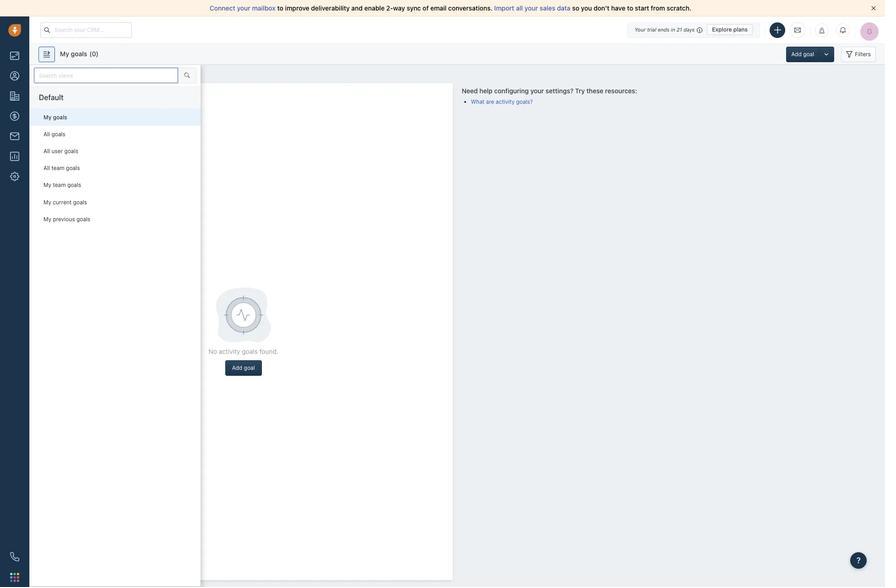 Task type: vqa. For each thing, say whether or not it's contained in the screenshot.
NEW button on the bottom right
no



Task type: describe. For each thing, give the bounding box(es) containing it.
1 horizontal spatial add goal button
[[786, 46, 819, 62]]

team for all
[[52, 165, 64, 172]]

from
[[651, 4, 665, 12]]

type,
[[94, 70, 108, 77]]

in
[[671, 27, 675, 33]]

team for my
[[53, 182, 66, 189]]

goals for all user goals
[[64, 148, 78, 155]]

email image
[[794, 26, 801, 34]]

my current goals
[[44, 199, 87, 206]]

0 vertical spatial all
[[516, 4, 523, 12]]

goals?
[[516, 99, 533, 106]]

my for my goals
[[44, 114, 51, 121]]

4
[[163, 70, 167, 77]]

close image
[[871, 6, 876, 11]]

more
[[168, 70, 182, 77]]

explore
[[712, 26, 732, 33]]

showing for user goal type, all goal periods and 4 more filters
[[34, 70, 199, 77]]

goals up all user goals
[[52, 131, 65, 138]]

found.
[[259, 348, 278, 356]]

help
[[480, 87, 493, 95]]

default
[[39, 93, 64, 102]]

ends
[[658, 27, 670, 33]]

enable
[[364, 4, 385, 12]]

goals for my previous goals
[[76, 216, 90, 223]]

activity inside 'need help configuring your settings? try these resources: what are activity goals?'
[[496, 99, 515, 106]]

conversations.
[[448, 4, 493, 12]]

all goals
[[44, 131, 65, 138]]

goals for my team goals
[[67, 182, 81, 189]]

try
[[575, 87, 585, 95]]

1 horizontal spatial add goal
[[791, 51, 814, 57]]

0 horizontal spatial user
[[52, 148, 63, 155]]

goals up all goals on the left top of the page
[[53, 114, 67, 121]]

explore plans
[[712, 26, 748, 33]]

my goals ( 0 )
[[60, 50, 98, 57]]

what are activity goals? link
[[471, 99, 533, 106]]

no activity goals found.
[[209, 348, 278, 356]]

1 vertical spatial and
[[152, 70, 162, 77]]

0 horizontal spatial add
[[232, 365, 242, 372]]

your
[[635, 27, 646, 33]]

start
[[635, 4, 649, 12]]

are
[[486, 99, 494, 106]]

you
[[581, 4, 592, 12]]

showing
[[34, 70, 57, 77]]

search image
[[184, 72, 190, 79]]

goals for all team goals
[[66, 165, 80, 172]]

data
[[557, 4, 571, 12]]

goals for my current goals
[[73, 199, 87, 206]]

explore plans link
[[707, 24, 753, 35]]

phone element
[[5, 549, 24, 567]]

configuring
[[494, 87, 529, 95]]

0 horizontal spatial activity
[[219, 348, 240, 356]]

sales
[[540, 4, 555, 12]]

2 to from the left
[[627, 4, 633, 12]]

freshworks switcher image
[[10, 574, 19, 583]]

filters
[[184, 70, 199, 77]]

resources:
[[605, 87, 637, 95]]

settings?
[[546, 87, 574, 95]]

goals for no activity goals found.
[[242, 348, 258, 356]]

your left "mailbox" at the top left of the page
[[237, 4, 250, 12]]

scratch.
[[667, 4, 691, 12]]

my previous goals link
[[30, 211, 200, 228]]

phone image
[[10, 553, 19, 562]]



Task type: locate. For each thing, give the bounding box(es) containing it.
team down all user goals
[[52, 165, 64, 172]]

1 horizontal spatial add
[[791, 51, 802, 57]]

mailbox
[[252, 4, 276, 12]]

2-
[[386, 4, 393, 12]]

improve
[[285, 4, 309, 12]]

import
[[494, 4, 514, 12]]

0 horizontal spatial and
[[152, 70, 162, 77]]

1 horizontal spatial and
[[351, 4, 363, 12]]

these
[[587, 87, 603, 95]]

goals up my current goals
[[67, 182, 81, 189]]

1 vertical spatial all
[[44, 148, 50, 155]]

1 to from the left
[[277, 4, 283, 12]]

my current goals link
[[30, 194, 200, 211]]

)
[[96, 50, 98, 57]]

way
[[393, 4, 405, 12]]

1 horizontal spatial user
[[67, 70, 79, 77]]

0 vertical spatial user
[[67, 70, 79, 77]]

1 vertical spatial add goal
[[232, 365, 255, 372]]

0 vertical spatial add goal button
[[786, 46, 819, 62]]

sync
[[407, 4, 421, 12]]

0 vertical spatial add goal
[[791, 51, 814, 57]]

goals up "my team goals"
[[66, 165, 80, 172]]

my up all goals on the left top of the page
[[44, 114, 51, 121]]

all team goals
[[44, 165, 80, 172]]

0 horizontal spatial add goal button
[[225, 361, 262, 377]]

my down all team goals
[[44, 182, 51, 189]]

1 vertical spatial activity
[[219, 348, 240, 356]]

activity down configuring
[[496, 99, 515, 106]]

plans
[[734, 26, 748, 33]]

0 horizontal spatial add goal
[[232, 365, 255, 372]]

what
[[471, 99, 485, 106]]

user
[[67, 70, 79, 77], [52, 148, 63, 155]]

my previous goals
[[44, 216, 90, 223]]

all down all goals on the left top of the page
[[44, 148, 50, 155]]

my for my previous goals
[[44, 216, 51, 223]]

user goal type, all goal periods and 4 more filters link
[[67, 70, 199, 77]]

0 vertical spatial team
[[52, 165, 64, 172]]

my team goals link
[[30, 177, 200, 194]]

to right "mailbox" at the top left of the page
[[277, 4, 283, 12]]

add
[[791, 51, 802, 57], [232, 365, 242, 372]]

add goal
[[791, 51, 814, 57], [232, 365, 255, 372]]

and
[[351, 4, 363, 12], [152, 70, 162, 77]]

import all your sales data link
[[494, 4, 572, 12]]

connect your mailbox link
[[210, 4, 277, 12]]

user down all goals on the left top of the page
[[52, 148, 63, 155]]

all
[[44, 131, 50, 138], [44, 148, 50, 155], [44, 165, 50, 172]]

user right for
[[67, 70, 79, 77]]

my team goals
[[44, 182, 81, 189]]

your inside 'need help configuring your settings? try these resources: what are activity goals?'
[[531, 87, 544, 95]]

all down all user goals
[[44, 165, 50, 172]]

all
[[516, 4, 523, 12], [109, 70, 115, 77]]

goals
[[71, 50, 87, 57], [53, 114, 67, 121], [52, 131, 65, 138], [64, 148, 78, 155], [66, 165, 80, 172], [67, 182, 81, 189], [73, 199, 87, 206], [76, 216, 90, 223], [242, 348, 258, 356]]

0
[[92, 50, 96, 57]]

team
[[52, 165, 64, 172], [53, 182, 66, 189]]

1 vertical spatial all
[[109, 70, 115, 77]]

all team goals link
[[30, 160, 200, 177]]

0 horizontal spatial all
[[109, 70, 115, 77]]

my goals
[[44, 114, 67, 121]]

all right type,
[[109, 70, 115, 77]]

goals right current on the top
[[73, 199, 87, 206]]

to
[[277, 4, 283, 12], [627, 4, 633, 12]]

1 vertical spatial team
[[53, 182, 66, 189]]

email
[[430, 4, 447, 12]]

and left 4
[[152, 70, 162, 77]]

all for all goals
[[44, 131, 50, 138]]

goals right previous at top left
[[76, 216, 90, 223]]

your
[[237, 4, 250, 12], [525, 4, 538, 12], [531, 87, 544, 95]]

goal
[[803, 51, 814, 57], [81, 70, 92, 77], [117, 70, 128, 77], [244, 365, 255, 372]]

don't
[[594, 4, 610, 12]]

add goal button down email icon
[[786, 46, 819, 62]]

so
[[572, 4, 579, 12]]

no
[[209, 348, 217, 356]]

21
[[677, 27, 682, 33]]

connect
[[210, 4, 235, 12]]

have
[[611, 4, 626, 12]]

activity right no
[[219, 348, 240, 356]]

my for my team goals
[[44, 182, 51, 189]]

goals up all team goals
[[64, 148, 78, 155]]

1 vertical spatial add
[[232, 365, 242, 372]]

all user goals link
[[30, 143, 200, 160]]

2 vertical spatial all
[[44, 165, 50, 172]]

my
[[60, 50, 69, 57], [44, 114, 51, 121], [44, 182, 51, 189], [44, 199, 51, 206], [44, 216, 51, 223]]

1 vertical spatial user
[[52, 148, 63, 155]]

to left start
[[627, 4, 633, 12]]

your up goals?
[[531, 87, 544, 95]]

your left sales
[[525, 4, 538, 12]]

need help configuring your settings? try these resources: what are activity goals?
[[462, 87, 637, 106]]

of
[[423, 4, 429, 12]]

connect your mailbox to improve deliverability and enable 2-way sync of email conversations. import all your sales data so you don't have to start from scratch.
[[210, 4, 691, 12]]

activity
[[496, 99, 515, 106], [219, 348, 240, 356]]

my up for
[[60, 50, 69, 57]]

my for my current goals
[[44, 199, 51, 206]]

all user goals
[[44, 148, 78, 155]]

for
[[58, 70, 66, 77]]

days
[[684, 27, 695, 33]]

goals left (
[[71, 50, 87, 57]]

add down email icon
[[791, 51, 802, 57]]

add goal down no activity goals found.
[[232, 365, 255, 372]]

team down all team goals
[[53, 182, 66, 189]]

1 horizontal spatial all
[[516, 4, 523, 12]]

0 vertical spatial activity
[[496, 99, 515, 106]]

1 all from the top
[[44, 131, 50, 138]]

current
[[53, 199, 72, 206]]

Search your CRM... text field
[[40, 22, 132, 38]]

add goal down email icon
[[791, 51, 814, 57]]

0 vertical spatial all
[[44, 131, 50, 138]]

2 all from the top
[[44, 148, 50, 155]]

add down no activity goals found.
[[232, 365, 242, 372]]

previous
[[53, 216, 75, 223]]

periods
[[130, 70, 150, 77]]

and left enable
[[351, 4, 363, 12]]

1 vertical spatial add goal button
[[225, 361, 262, 377]]

add goal button down no activity goals found.
[[225, 361, 262, 377]]

0 vertical spatial and
[[351, 4, 363, 12]]

my left current on the top
[[44, 199, 51, 206]]

(
[[89, 50, 92, 57]]

all right import
[[516, 4, 523, 12]]

add goal button
[[786, 46, 819, 62], [225, 361, 262, 377]]

1 horizontal spatial activity
[[496, 99, 515, 106]]

deliverability
[[311, 4, 350, 12]]

3 all from the top
[[44, 165, 50, 172]]

all for all team goals
[[44, 165, 50, 172]]

my for my goals ( 0 )
[[60, 50, 69, 57]]

your trial ends in 21 days
[[635, 27, 695, 33]]

trial
[[647, 27, 656, 33]]

filters
[[855, 51, 871, 57]]

goals left the found.
[[242, 348, 258, 356]]

all for all user goals
[[44, 148, 50, 155]]

need
[[462, 87, 478, 95]]

all down "my goals"
[[44, 131, 50, 138]]

1 horizontal spatial to
[[627, 4, 633, 12]]

my goals link
[[30, 109, 200, 126]]

0 horizontal spatial to
[[277, 4, 283, 12]]

filters button
[[841, 46, 876, 62]]

all goals link
[[30, 126, 200, 143]]

0 vertical spatial add
[[791, 51, 802, 57]]

my left previous at top left
[[44, 216, 51, 223]]

Search views text field
[[34, 68, 178, 83]]



